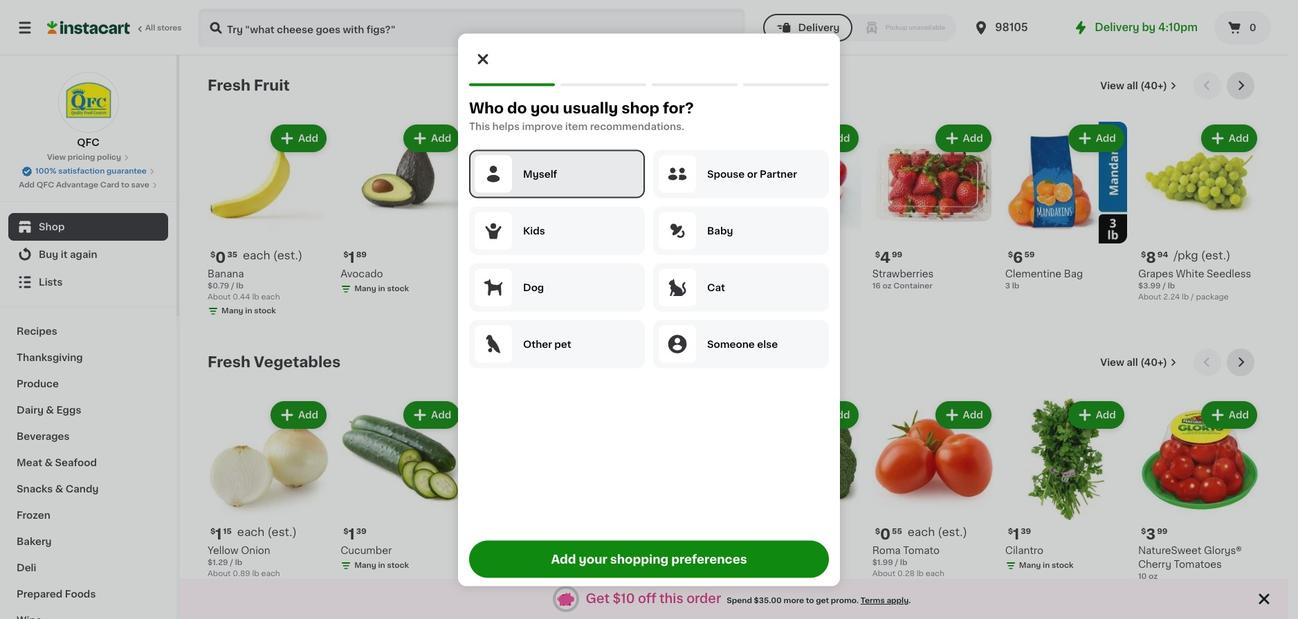 Task type: describe. For each thing, give the bounding box(es) containing it.
many in stock down avocado
[[355, 285, 409, 293]]

lb up 2.24
[[1168, 283, 1176, 290]]

off
[[638, 593, 657, 605]]

deli link
[[8, 555, 168, 581]]

view all (40+) for 1
[[1101, 358, 1168, 368]]

add your shopping preferences element
[[458, 33, 840, 586]]

add button for roma tomato
[[937, 403, 990, 428]]

oz inside naturesweet glorys® cherry tomatoes 10 oz
[[1149, 573, 1158, 581]]

cherry
[[1139, 560, 1172, 570]]

8
[[1147, 251, 1157, 265]]

each inside $1.91 each (estimated) element
[[770, 527, 797, 538]]

this
[[469, 121, 490, 131]]

1 left 91
[[748, 528, 754, 542]]

lb right 0.89 in the bottom left of the page
[[252, 571, 259, 578]]

$ 1 89
[[343, 251, 367, 265]]

helps
[[493, 121, 520, 131]]

each (est.) for honeycrisp apple
[[770, 250, 830, 261]]

$ 0 99
[[476, 251, 504, 265]]

91
[[755, 528, 764, 536]]

item carousel region containing fresh fruit
[[208, 72, 1261, 338]]

$0.99 per pound element
[[474, 249, 596, 267]]

all
[[145, 24, 155, 32]]

lb up 0.28
[[900, 559, 908, 567]]

product group containing 4
[[873, 122, 995, 292]]

broccoli
[[740, 546, 780, 556]]

$0.55 each (estimated) element
[[873, 526, 995, 544]]

$ 4 99
[[875, 251, 903, 265]]

add button for cucumber
[[405, 403, 458, 428]]

many up $35.00
[[754, 584, 775, 592]]

1 inside green onions (scallions) 1 bunch
[[474, 559, 477, 567]]

add button for honeycrisp apple
[[804, 126, 857, 151]]

0 vertical spatial to
[[121, 181, 129, 189]]

eggs
[[56, 406, 81, 415]]

1 left 75
[[748, 251, 754, 265]]

/ inside banana $0.79 / lb about 0.44 lb each
[[231, 283, 234, 290]]

many down $ 0 79
[[621, 285, 642, 293]]

spouse or partner
[[707, 169, 797, 179]]

many in stock down 0.64
[[754, 584, 808, 592]]

broccoli crown $2.99 / lb about 0.64 lb each
[[740, 546, 814, 578]]

main content containing fresh fruit
[[180, 55, 1288, 620]]

1 left 15
[[216, 528, 222, 542]]

add button for yellow onion
[[272, 403, 325, 428]]

delivery for delivery by 4:10pm
[[1095, 22, 1140, 33]]

$ up cilantro
[[1008, 528, 1014, 536]]

many down bunch
[[488, 573, 509, 581]]

many down cilantro
[[1020, 562, 1041, 570]]

tomato
[[904, 546, 940, 556]]

many down avocado
[[355, 285, 376, 293]]

add qfc advantage card to save
[[19, 181, 149, 189]]

/lb
[[509, 250, 524, 261]]

lb up 0.44
[[236, 283, 244, 290]]

beverages
[[17, 432, 70, 442]]

many in stock down cucumber
[[355, 562, 409, 570]]

$ inside $ 0 79
[[609, 251, 615, 259]]

(40+) for 6
[[1141, 81, 1168, 91]]

cheese
[[607, 560, 644, 570]]

view all (40+) button for 1
[[1095, 349, 1183, 377]]

oz inside strawberries 16 oz container
[[883, 283, 892, 290]]

frozen
[[17, 511, 50, 521]]

banana inside banana $0.79 / lb about 0.44 lb each
[[208, 269, 244, 279]]

yellow
[[208, 546, 239, 556]]

about inside banana $0.79 / lb about 0.44 lb each
[[208, 294, 231, 301]]

preferences
[[672, 554, 747, 565]]

many in stock inside product group
[[621, 587, 675, 595]]

dairy & eggs link
[[8, 397, 168, 424]]

by
[[1142, 22, 1156, 33]]

$10
[[613, 593, 635, 605]]

partner
[[760, 169, 797, 179]]

green onions (scallions) 1 bunch
[[474, 546, 594, 567]]

$ inside $ 1 89
[[343, 251, 349, 259]]

$1.29
[[208, 559, 228, 567]]

17
[[615, 528, 630, 542]]

someone else
[[707, 339, 778, 349]]

in down cucumber
[[378, 562, 385, 570]]

guarantee
[[107, 168, 147, 175]]

about for roma
[[873, 571, 896, 578]]

$ inside $ 0 55
[[875, 528, 881, 536]]

0 vertical spatial qfc
[[77, 138, 100, 147]]

view pricing policy link
[[47, 152, 130, 163]]

1 vertical spatial qfc
[[37, 181, 54, 189]]

fresh vegetables
[[208, 355, 341, 370]]

sponsored badge image
[[607, 601, 649, 609]]

$ 1 39 for green onions (scallions)
[[476, 528, 500, 542]]

94
[[1158, 251, 1169, 259]]

policy
[[97, 154, 121, 161]]

delivery button
[[764, 14, 853, 42]]

seafood
[[55, 458, 97, 468]]

grapes
[[1139, 269, 1174, 279]]

$ 0 35
[[210, 251, 237, 265]]

bakery
[[17, 537, 52, 547]]

container
[[894, 283, 933, 290]]

recipes
[[17, 327, 57, 336]]

in down 0.44
[[245, 307, 252, 315]]

someone
[[707, 339, 755, 349]]

0 button
[[1215, 11, 1272, 44]]

$ inside $ 6 59
[[1008, 251, 1014, 259]]

$3.99
[[1139, 283, 1161, 290]]

satisfaction
[[58, 168, 105, 175]]

green
[[474, 546, 504, 556]]

beecher's handmade cheese street corn 18 oz
[[607, 546, 712, 581]]

39 for green onions (scallions)
[[489, 528, 500, 536]]

get
[[816, 597, 829, 605]]

each inside the $1.75 each (estimated) element
[[770, 250, 798, 261]]

2.24
[[1164, 294, 1180, 301]]

many up sponsored badge image
[[621, 587, 642, 595]]

& for meat
[[45, 458, 53, 468]]

lb right 0.64
[[784, 571, 791, 578]]

roma
[[873, 546, 901, 556]]

each (est.) for broccoli crown
[[770, 527, 829, 538]]

bag
[[1064, 269, 1084, 279]]

you
[[531, 100, 560, 115]]

0 for roma tomato
[[881, 528, 891, 542]]

add qfc advantage card to save link
[[19, 180, 158, 191]]

many in stock down bunch
[[488, 573, 542, 581]]

in down cilantro
[[1043, 562, 1050, 570]]

product group containing 17
[[607, 399, 729, 612]]

89
[[356, 251, 367, 259]]

each inside $1.15 each (estimated) element
[[237, 527, 265, 538]]

bakery link
[[8, 529, 168, 555]]

98105 button
[[974, 8, 1057, 47]]

many in stock down cilantro
[[1020, 562, 1074, 570]]

99 for 4
[[892, 251, 903, 259]]

18
[[607, 573, 615, 581]]

get $10 off this order status
[[581, 592, 917, 607]]

many down cucumber
[[355, 562, 376, 570]]

organic banana
[[474, 269, 551, 279]]

in up else
[[777, 307, 784, 315]]

package
[[1197, 294, 1229, 301]]

2 banana from the left
[[515, 269, 551, 279]]

each (est.) for roma tomato
[[908, 527, 968, 538]]

add button for broccoli crown
[[804, 403, 857, 428]]

lb up 0.64
[[769, 559, 777, 567]]

recipes link
[[8, 318, 168, 345]]

buy it again link
[[8, 241, 168, 269]]

1 up green
[[482, 528, 488, 542]]

view for fresh fruit
[[1101, 81, 1125, 91]]

(est.) for banana
[[273, 250, 303, 261]]

39 for cucumber
[[356, 528, 367, 536]]

product group containing 6
[[1006, 122, 1128, 292]]

16
[[873, 283, 881, 290]]

buy
[[39, 250, 58, 260]]

many in stock down 0.44
[[222, 307, 276, 315]]

& for snacks
[[55, 485, 63, 494]]

honeycrisp apple
[[740, 269, 827, 279]]

thanksgiving
[[17, 353, 83, 363]]

.
[[909, 597, 911, 605]]

each inside yellow onion $1.29 / lb about 0.89 lb each
[[261, 571, 280, 578]]

lb inside clementine bag 3 lb
[[1013, 283, 1020, 290]]

get
[[586, 593, 610, 605]]

in inside product group
[[644, 587, 651, 595]]

who
[[469, 100, 504, 115]]

spouse
[[707, 169, 745, 179]]

onions
[[506, 546, 541, 556]]

street
[[647, 560, 677, 570]]

fresh for fresh vegetables
[[208, 355, 251, 370]]

0 for banana
[[216, 251, 226, 265]]

item carousel region containing fresh vegetables
[[208, 349, 1261, 618]]

1 left 89
[[349, 251, 355, 265]]

/ up 2.24
[[1163, 283, 1166, 290]]

lb right 2.24
[[1182, 294, 1189, 301]]

view all (40+) for 6
[[1101, 81, 1168, 91]]

all for 6
[[1127, 81, 1139, 91]]

prepared
[[17, 590, 63, 599]]

oz inside beecher's handmade cheese street corn 18 oz
[[617, 573, 626, 581]]

in down 0.64
[[777, 584, 784, 592]]

/ inside roma tomato $1.99 / lb about 0.28 lb each
[[895, 559, 899, 567]]

do
[[507, 100, 527, 115]]

100% satisfaction guarantee button
[[22, 163, 155, 177]]

view all (40+) button for 6
[[1095, 72, 1183, 100]]

strawberries 16 oz container
[[873, 269, 934, 290]]

naturesweet glorys® cherry tomatoes 10 oz
[[1139, 546, 1242, 581]]

lists link
[[8, 269, 168, 296]]

qfc logo image
[[58, 72, 119, 133]]

each inside roma tomato $1.99 / lb about 0.28 lb each
[[926, 571, 945, 578]]

each inside $0.35 each (estimated) element
[[243, 250, 270, 261]]

(est.) for grapes   white seedless
[[1202, 250, 1231, 261]]



Task type: vqa. For each thing, say whether or not it's contained in the screenshot.
Organic Banana
yes



Task type: locate. For each thing, give the bounding box(es) containing it.
$ inside $ 8 94
[[1141, 251, 1147, 259]]

39 up green
[[489, 528, 500, 536]]

1 vertical spatial fresh
[[208, 355, 251, 370]]

2 $ 1 39 from the left
[[476, 528, 500, 542]]

$ 1 39 up cucumber
[[343, 528, 367, 542]]

myself
[[523, 169, 558, 179]]

$ inside $ 1 91
[[742, 528, 748, 536]]

in
[[378, 285, 385, 293], [511, 285, 518, 293], [644, 285, 651, 293], [245, 307, 252, 315], [777, 307, 784, 315], [378, 562, 385, 570], [1043, 562, 1050, 570], [511, 573, 518, 581], [777, 584, 784, 592], [644, 587, 651, 595]]

to inside get $10 off this order spend $35.00 more to get promo. terms apply .
[[806, 597, 814, 605]]

2 vertical spatial view
[[1101, 358, 1125, 368]]

fresh down 0.44
[[208, 355, 251, 370]]

about down '$3.99'
[[1139, 294, 1162, 301]]

$2.99
[[740, 559, 762, 567]]

advantage
[[56, 181, 98, 189]]

item
[[565, 121, 588, 131]]

view for fresh vegetables
[[1101, 358, 1125, 368]]

39 for cilantro
[[1021, 528, 1032, 536]]

service type group
[[764, 14, 957, 42]]

$ inside $ 17 99
[[609, 528, 615, 536]]

0 horizontal spatial oz
[[617, 573, 626, 581]]

each (est.) up onion
[[237, 527, 297, 538]]

organic for organic banana
[[474, 269, 512, 279]]

about for yellow
[[208, 571, 231, 578]]

prepared foods
[[17, 590, 96, 599]]

1 vertical spatial view all (40+) button
[[1095, 349, 1183, 377]]

oz right 18
[[617, 573, 626, 581]]

$ left the /lb
[[476, 251, 482, 259]]

each (est.) inside the $1.75 each (estimated) element
[[770, 250, 830, 261]]

$ 1 39 up green
[[476, 528, 500, 542]]

99
[[493, 251, 504, 259], [892, 251, 903, 259], [631, 528, 642, 536], [1158, 528, 1168, 536]]

$ up naturesweet
[[1141, 528, 1147, 536]]

terms
[[861, 597, 885, 605]]

shop link
[[8, 213, 168, 241]]

(est.) up apple
[[801, 250, 830, 261]]

10
[[1139, 573, 1147, 581]]

about inside grapes   white seedless $3.99 / lb about 2.24 lb / package
[[1139, 294, 1162, 301]]

(est.) up crown
[[800, 527, 829, 538]]

/ up 0.44
[[231, 283, 234, 290]]

0 horizontal spatial 3
[[1006, 283, 1011, 290]]

0 inside '0' button
[[1250, 23, 1257, 33]]

2 fresh from the top
[[208, 355, 251, 370]]

seedless
[[1207, 269, 1252, 279]]

add
[[298, 134, 319, 143], [431, 134, 452, 143], [830, 134, 851, 143], [963, 134, 984, 143], [1096, 134, 1117, 143], [1229, 134, 1250, 143], [19, 181, 35, 189], [298, 411, 319, 420], [431, 411, 452, 420], [830, 411, 851, 420], [963, 411, 984, 420], [1096, 411, 1117, 420], [1229, 411, 1250, 420], [551, 554, 576, 565]]

2 (40+) from the top
[[1141, 358, 1168, 368]]

in left cat on the right top of page
[[644, 285, 651, 293]]

99 inside $ 3 99
[[1158, 528, 1168, 536]]

instacart logo image
[[47, 19, 130, 36]]

3 $ 1 39 from the left
[[1008, 528, 1032, 542]]

(est.) up seedless
[[1202, 250, 1231, 261]]

99 left the /lb
[[493, 251, 504, 259]]

banana up '$0.79'
[[208, 269, 244, 279]]

prepared foods link
[[8, 581, 168, 608]]

main content
[[180, 55, 1288, 620]]

fresh left fruit
[[208, 78, 251, 93]]

to down guarantee
[[121, 181, 129, 189]]

glorys®
[[1205, 546, 1242, 556]]

about down '$0.79'
[[208, 294, 231, 301]]

again
[[70, 250, 97, 260]]

1
[[349, 251, 355, 265], [748, 251, 754, 265], [216, 528, 222, 542], [349, 528, 355, 542], [482, 528, 488, 542], [748, 528, 754, 542], [1014, 528, 1020, 542], [474, 559, 477, 567]]

in down avocado
[[378, 285, 385, 293]]

1 horizontal spatial delivery
[[1095, 22, 1140, 33]]

in down the organic banana
[[511, 285, 518, 293]]

99 for 3
[[1158, 528, 1168, 536]]

0 vertical spatial view
[[1101, 81, 1125, 91]]

0 horizontal spatial banana
[[208, 269, 244, 279]]

0 vertical spatial item carousel region
[[208, 72, 1261, 338]]

shop
[[39, 222, 65, 232]]

meat & seafood link
[[8, 450, 168, 476]]

$ 0 79
[[609, 251, 636, 265]]

1 view all (40+) from the top
[[1101, 81, 1168, 91]]

order
[[687, 593, 721, 605]]

1 horizontal spatial $ 1 39
[[476, 528, 500, 542]]

in down onions
[[511, 573, 518, 581]]

$ left 91
[[742, 528, 748, 536]]

product group containing 8
[[1139, 122, 1261, 303]]

$8.94 per package (estimated) element
[[1139, 249, 1261, 267]]

& for dairy
[[46, 406, 54, 415]]

99 inside $ 0 99
[[493, 251, 504, 259]]

$ 1 39
[[343, 528, 367, 542], [476, 528, 500, 542], [1008, 528, 1032, 542]]

2 view all (40+) from the top
[[1101, 358, 1168, 368]]

who do you usually shop for? this helps improve item recommendations.
[[469, 100, 694, 131]]

delivery inside delivery button
[[798, 23, 840, 33]]

$ left 15
[[210, 528, 216, 536]]

view all (40+) button
[[1095, 72, 1183, 100], [1095, 349, 1183, 377]]

$ left 94
[[1141, 251, 1147, 259]]

$35.00
[[754, 597, 782, 605]]

about inside roma tomato $1.99 / lb about 0.28 lb each
[[873, 571, 896, 578]]

bunch
[[479, 559, 504, 567]]

3 39 from the left
[[1021, 528, 1032, 536]]

each inside broccoli crown $2.99 / lb about 0.64 lb each
[[793, 571, 812, 578]]

all for 1
[[1127, 358, 1139, 368]]

0 vertical spatial 3
[[1006, 283, 1011, 290]]

add your shopping preferences button
[[469, 541, 829, 578]]

3 down clementine
[[1006, 283, 1011, 290]]

99 inside $ 4 99
[[892, 251, 903, 259]]

many in stock down the organic banana
[[488, 285, 542, 293]]

beverages link
[[8, 424, 168, 450]]

1 vertical spatial 3
[[1147, 528, 1156, 542]]

1 all from the top
[[1127, 81, 1139, 91]]

banana up the 'dog'
[[515, 269, 551, 279]]

other
[[523, 339, 552, 349]]

$ up green
[[476, 528, 482, 536]]

$ 1 39 for cilantro
[[1008, 528, 1032, 542]]

None search field
[[198, 8, 746, 47]]

about inside broccoli crown $2.99 / lb about 0.64 lb each
[[740, 571, 763, 578]]

each (est.) up apple
[[770, 250, 830, 261]]

3 inside clementine bag 3 lb
[[1006, 283, 1011, 290]]

beecher's
[[607, 546, 656, 556]]

100%
[[35, 168, 56, 175]]

1 $ 1 39 from the left
[[343, 528, 367, 542]]

0 inside the $0.99 per pound element
[[482, 251, 492, 265]]

1 (40+) from the top
[[1141, 81, 1168, 91]]

99 for 0
[[493, 251, 504, 259]]

fresh for fresh fruit
[[208, 78, 251, 93]]

(est.) for broccoli crown
[[800, 527, 829, 538]]

0 vertical spatial &
[[46, 406, 54, 415]]

each (est.) right 35 on the left top of page
[[243, 250, 303, 261]]

shopping
[[610, 554, 669, 565]]

& right meat
[[45, 458, 53, 468]]

6
[[1014, 251, 1024, 265]]

$ inside $ 0 99
[[476, 251, 482, 259]]

each down tomato
[[926, 571, 945, 578]]

0 inside $0.35 each (estimated) element
[[216, 251, 226, 265]]

cat
[[707, 282, 725, 292]]

dog
[[523, 282, 544, 292]]

/pkg (est.)
[[1174, 250, 1231, 261]]

0 horizontal spatial delivery
[[798, 23, 840, 33]]

1 vertical spatial to
[[806, 597, 814, 605]]

delivery for delivery
[[798, 23, 840, 33]]

0 vertical spatial fresh
[[208, 78, 251, 93]]

1 banana from the left
[[208, 269, 244, 279]]

& left candy
[[55, 485, 63, 494]]

lb right 0.44
[[252, 294, 259, 301]]

(est.) inside the $1.75 each (estimated) element
[[801, 250, 830, 261]]

(est.) for yellow onion
[[267, 527, 297, 538]]

(est.) inside $8.94 per package (estimated) element
[[1202, 250, 1231, 261]]

1 39 from the left
[[356, 528, 367, 536]]

roma tomato $1.99 / lb about 0.28 lb each
[[873, 546, 945, 578]]

$ 8 94
[[1141, 251, 1169, 265]]

lb right 0.28
[[917, 571, 924, 578]]

honeycrisp
[[740, 269, 796, 279]]

this
[[660, 593, 684, 605]]

$ 3 99
[[1141, 528, 1168, 542]]

$1.91 each (estimated) element
[[740, 526, 862, 544]]

0 vertical spatial (40+)
[[1141, 81, 1168, 91]]

2 item carousel region from the top
[[208, 349, 1261, 618]]

(est.) up onion
[[267, 527, 297, 538]]

each (est.) up tomato
[[908, 527, 968, 538]]

organic for organic
[[475, 235, 507, 243]]

oz right 16
[[883, 283, 892, 290]]

1 horizontal spatial 3
[[1147, 528, 1156, 542]]

add button for avocado
[[405, 126, 458, 151]]

98105
[[996, 22, 1029, 33]]

add button for cilantro
[[1070, 403, 1123, 428]]

2 vertical spatial &
[[55, 485, 63, 494]]

snacks & candy
[[17, 485, 99, 494]]

2 all from the top
[[1127, 358, 1139, 368]]

$ 1 39 for cucumber
[[343, 528, 367, 542]]

0 horizontal spatial qfc
[[37, 181, 54, 189]]

more
[[784, 597, 804, 605]]

$ left the 55
[[875, 528, 881, 536]]

2 horizontal spatial oz
[[1149, 573, 1158, 581]]

/ inside yellow onion $1.29 / lb about 0.89 lb each
[[230, 559, 233, 567]]

many
[[355, 285, 376, 293], [488, 285, 509, 293], [621, 285, 642, 293], [222, 307, 243, 315], [754, 307, 775, 315], [355, 562, 376, 570], [1020, 562, 1041, 570], [488, 573, 509, 581], [754, 584, 775, 592], [621, 587, 642, 595]]

0 vertical spatial organic
[[475, 235, 507, 243]]

to left get
[[806, 597, 814, 605]]

0 vertical spatial view all (40+) button
[[1095, 72, 1183, 100]]

1 view all (40+) button from the top
[[1095, 72, 1183, 100]]

many in stock down 79
[[621, 285, 675, 293]]

0 horizontal spatial to
[[121, 181, 129, 189]]

59
[[1025, 251, 1035, 259]]

add button for banana
[[272, 126, 325, 151]]

$ inside $ 3 99
[[1141, 528, 1147, 536]]

in up sponsored badge image
[[644, 587, 651, 595]]

(est.) inside $1.15 each (estimated) element
[[267, 527, 297, 538]]

0 for organic banana
[[482, 251, 492, 265]]

1 horizontal spatial to
[[806, 597, 814, 605]]

each up honeycrisp apple
[[770, 250, 798, 261]]

(40+) for 1
[[1141, 358, 1168, 368]]

product group containing 3
[[1139, 399, 1261, 612]]

99 inside $ 17 99
[[631, 528, 642, 536]]

(est.)
[[273, 250, 303, 261], [801, 250, 830, 261], [1202, 250, 1231, 261], [267, 527, 297, 538], [800, 527, 829, 538], [938, 527, 968, 538]]

$ inside $ 0 35
[[210, 251, 216, 259]]

(est.) up banana $0.79 / lb about 0.44 lb each
[[273, 250, 303, 261]]

item carousel region
[[208, 72, 1261, 338], [208, 349, 1261, 618]]

many down the organic banana
[[488, 285, 509, 293]]

many in stock up else
[[754, 307, 808, 315]]

all stores link
[[47, 8, 183, 47]]

/ right $1.99
[[895, 559, 899, 567]]

many down 0.44
[[222, 307, 243, 315]]

1 up cucumber
[[349, 528, 355, 542]]

pricing
[[68, 154, 95, 161]]

2 view all (40+) button from the top
[[1095, 349, 1183, 377]]

shop
[[622, 100, 660, 115]]

organic down $ 0 99
[[474, 269, 512, 279]]

lb down clementine
[[1013, 283, 1020, 290]]

each inside banana $0.79 / lb about 0.44 lb each
[[261, 294, 280, 301]]

1 fresh from the top
[[208, 78, 251, 93]]

1 vertical spatial view
[[47, 154, 66, 161]]

about for broccoli
[[740, 571, 763, 578]]

add button
[[272, 126, 325, 151], [405, 126, 458, 151], [804, 126, 857, 151], [937, 126, 990, 151], [1070, 126, 1123, 151], [1203, 126, 1256, 151], [272, 403, 325, 428], [405, 403, 458, 428], [804, 403, 857, 428], [937, 403, 990, 428], [1070, 403, 1123, 428], [1203, 403, 1256, 428]]

about down $2.99
[[740, 571, 763, 578]]

$ 6 59
[[1008, 251, 1035, 265]]

1 up cilantro
[[1014, 528, 1020, 542]]

$ left 75
[[742, 251, 748, 259]]

each inside $0.55 each (estimated) element
[[908, 527, 935, 538]]

yellow onion $1.29 / lb about 0.89 lb each
[[208, 546, 280, 578]]

recommendations.
[[590, 121, 685, 131]]

about down $1.29
[[208, 571, 231, 578]]

product group
[[208, 122, 330, 320], [341, 122, 463, 298], [474, 122, 596, 298], [607, 122, 729, 298], [740, 122, 862, 320], [873, 122, 995, 292], [1006, 122, 1128, 292], [1139, 122, 1261, 303], [208, 399, 330, 597], [341, 399, 463, 575], [607, 399, 729, 612], [740, 399, 862, 597], [873, 399, 995, 597], [1006, 399, 1128, 575], [1139, 399, 1261, 612]]

dairy
[[17, 406, 44, 415]]

$ inside $ 1 15
[[210, 528, 216, 536]]

banana $0.79 / lb about 0.44 lb each
[[208, 269, 280, 301]]

$0.79
[[208, 283, 229, 290]]

1 vertical spatial view all (40+)
[[1101, 358, 1168, 368]]

/ left package
[[1191, 294, 1195, 301]]

qfc down 100%
[[37, 181, 54, 189]]

oz right the 10
[[1149, 573, 1158, 581]]

(est.) for roma tomato
[[938, 527, 968, 538]]

(est.) inside $0.55 each (estimated) element
[[938, 527, 968, 538]]

each (est.) for banana
[[243, 250, 303, 261]]

2 horizontal spatial 39
[[1021, 528, 1032, 536]]

view all (40+)
[[1101, 81, 1168, 91], [1101, 358, 1168, 368]]

each (est.) up crown
[[770, 527, 829, 538]]

(40+) down by
[[1141, 81, 1168, 91]]

meat
[[17, 458, 42, 468]]

(40+) down 2.24
[[1141, 358, 1168, 368]]

(scallions)
[[543, 546, 594, 556]]

each right 0.44
[[261, 294, 280, 301]]

39 up cilantro
[[1021, 528, 1032, 536]]

/ inside broccoli crown $2.99 / lb about 0.64 lb each
[[764, 559, 767, 567]]

& inside snacks & candy link
[[55, 485, 63, 494]]

add button for grapes   white seedless
[[1203, 126, 1256, 151]]

1 horizontal spatial 39
[[489, 528, 500, 536]]

1 horizontal spatial oz
[[883, 283, 892, 290]]

each (est.) inside $0.35 each (estimated) element
[[243, 250, 303, 261]]

add button for strawberries
[[937, 126, 990, 151]]

close image
[[1256, 591, 1273, 608]]

$ 1 39 up cilantro
[[1008, 528, 1032, 542]]

usually
[[563, 100, 618, 115]]

99 for 17
[[631, 528, 642, 536]]

$ left 79
[[609, 251, 615, 259]]

each up tomato
[[908, 527, 935, 538]]

39
[[356, 528, 367, 536], [489, 528, 500, 536], [1021, 528, 1032, 536]]

it
[[61, 250, 68, 260]]

99 right 4
[[892, 251, 903, 259]]

1 vertical spatial item carousel region
[[208, 349, 1261, 618]]

organic up $ 0 99
[[475, 235, 507, 243]]

$1.75 each (estimated) element
[[740, 249, 862, 267]]

crown
[[782, 546, 814, 556]]

1 item carousel region from the top
[[208, 72, 1261, 338]]

grapes   white seedless $3.99 / lb about 2.24 lb / package
[[1139, 269, 1252, 301]]

39 up cucumber
[[356, 528, 367, 536]]

corn
[[679, 560, 703, 570]]

& inside dairy & eggs link
[[46, 406, 54, 415]]

qfc up view pricing policy link
[[77, 138, 100, 147]]

delivery inside delivery by 4:10pm link
[[1095, 22, 1140, 33]]

0 vertical spatial view all (40+)
[[1101, 81, 1168, 91]]

frozen link
[[8, 503, 168, 529]]

many up else
[[754, 307, 775, 315]]

& inside meat & seafood link
[[45, 458, 53, 468]]

about inside yellow onion $1.29 / lb about 0.89 lb each
[[208, 571, 231, 578]]

1 vertical spatial all
[[1127, 358, 1139, 368]]

add button for clementine bag
[[1070, 126, 1123, 151]]

(est.) inside $0.35 each (estimated) element
[[273, 250, 303, 261]]

99 right 17
[[631, 528, 642, 536]]

$ left 59
[[1008, 251, 1014, 259]]

many in stock
[[355, 285, 409, 293], [488, 285, 542, 293], [621, 285, 675, 293], [222, 307, 276, 315], [754, 307, 808, 315], [355, 562, 409, 570], [1020, 562, 1074, 570], [488, 573, 542, 581], [754, 584, 808, 592], [621, 587, 675, 595]]

save
[[131, 181, 149, 189]]

vegetables
[[254, 355, 341, 370]]

0 inside $0.55 each (estimated) element
[[881, 528, 891, 542]]

/ up 0.64
[[764, 559, 767, 567]]

apple
[[799, 269, 827, 279]]

clementine bag 3 lb
[[1006, 269, 1084, 290]]

$ up cucumber
[[343, 528, 349, 536]]

oz
[[883, 283, 892, 290], [617, 573, 626, 581], [1149, 573, 1158, 581]]

each (est.) for yellow onion
[[237, 527, 297, 538]]

each (est.) inside $1.91 each (estimated) element
[[770, 527, 829, 538]]

0 horizontal spatial $ 1 39
[[343, 528, 367, 542]]

(est.) inside $1.91 each (estimated) element
[[800, 527, 829, 538]]

about down $1.99
[[873, 571, 896, 578]]

0 vertical spatial all
[[1127, 81, 1139, 91]]

99 up naturesweet
[[1158, 528, 1168, 536]]

1 left bunch
[[474, 559, 477, 567]]

onion
[[241, 546, 270, 556]]

$1.15 each (estimated) element
[[208, 526, 330, 544]]

3 up naturesweet
[[1147, 528, 1156, 542]]

$ inside $ 1 75
[[742, 251, 748, 259]]

1 vertical spatial &
[[45, 458, 53, 468]]

$ up 'beecher's'
[[609, 528, 615, 536]]

1 vertical spatial organic
[[474, 269, 512, 279]]

0 horizontal spatial 39
[[356, 528, 367, 536]]

$ inside $ 4 99
[[875, 251, 881, 259]]

each (est.) inside $0.55 each (estimated) element
[[908, 527, 968, 538]]

stock
[[387, 285, 409, 293], [520, 285, 542, 293], [653, 285, 675, 293], [254, 307, 276, 315], [786, 307, 808, 315], [387, 562, 409, 570], [1052, 562, 1074, 570], [520, 573, 542, 581], [786, 584, 808, 592], [653, 587, 675, 595]]

1 horizontal spatial qfc
[[77, 138, 100, 147]]

1 vertical spatial (40+)
[[1141, 358, 1168, 368]]

each right 91
[[770, 527, 797, 538]]

white
[[1177, 269, 1205, 279]]

(est.) for honeycrisp apple
[[801, 250, 830, 261]]

1 horizontal spatial banana
[[515, 269, 551, 279]]

qfc
[[77, 138, 100, 147], [37, 181, 54, 189]]

2 horizontal spatial $ 1 39
[[1008, 528, 1032, 542]]

produce
[[17, 379, 59, 389]]

2 39 from the left
[[489, 528, 500, 536]]

each (est.) inside $1.15 each (estimated) element
[[237, 527, 297, 538]]

each up onion
[[237, 527, 265, 538]]

$0.35 each (estimated) element
[[208, 249, 330, 267]]

lb up 0.89 in the bottom left of the page
[[235, 559, 243, 567]]



